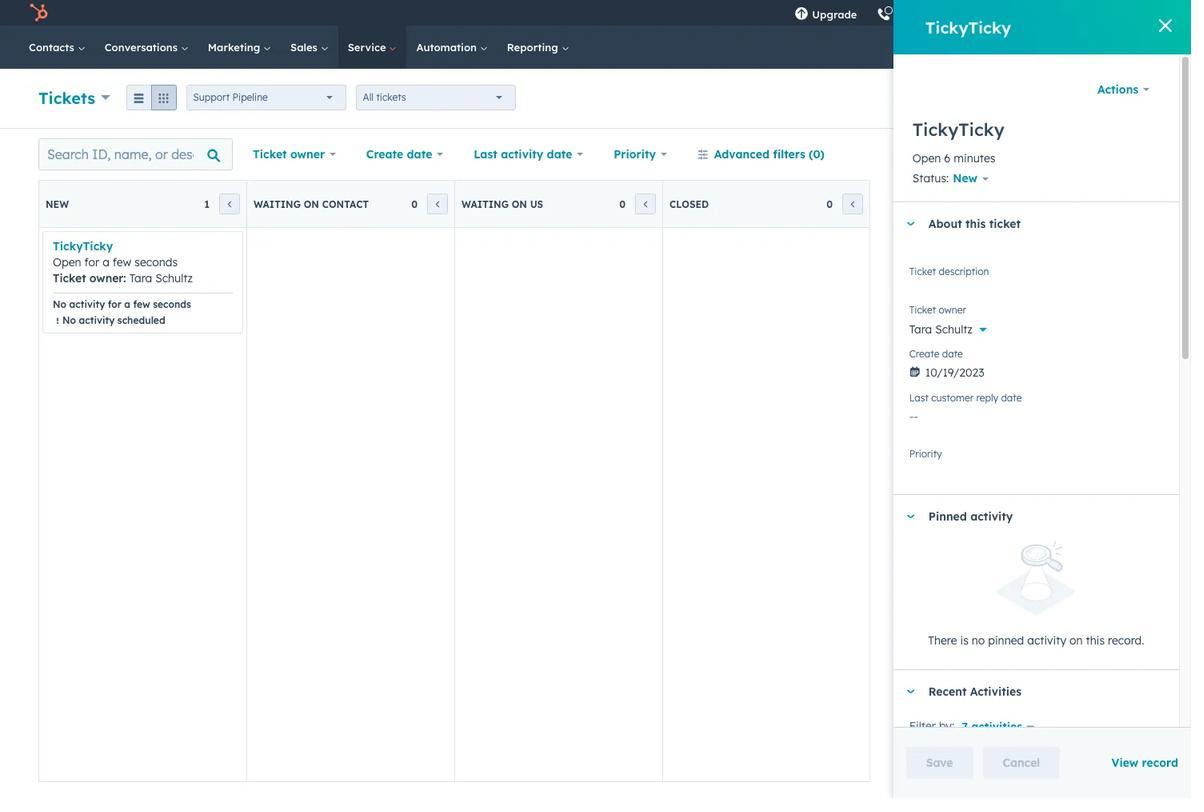 Task type: vqa. For each thing, say whether or not it's contained in the screenshot.
ticket
yes



Task type: locate. For each thing, give the bounding box(es) containing it.
caret image
[[907, 222, 916, 226], [907, 515, 916, 519]]

0 vertical spatial new
[[953, 172, 978, 186]]

ticket left description
[[910, 266, 936, 278]]

1 vertical spatial schultz
[[936, 323, 973, 337]]

1 vertical spatial tickyticky
[[913, 118, 1005, 141]]

upgrade
[[813, 8, 858, 21]]

activity
[[501, 147, 544, 162], [69, 299, 105, 311], [79, 315, 115, 327], [971, 510, 1013, 524], [1028, 633, 1067, 648]]

hubspot link
[[19, 3, 60, 22]]

status:
[[913, 171, 949, 186]]

0 vertical spatial this
[[966, 217, 986, 232]]

service
[[348, 41, 389, 54]]

1 vertical spatial create date
[[910, 348, 963, 360]]

reporting
[[507, 41, 561, 54]]

create down all tickets
[[366, 147, 404, 162]]

there is no pinned activity on this record. alert
[[910, 542, 1164, 650]]

1 vertical spatial this
[[1086, 633, 1105, 648]]

7
[[962, 720, 968, 735]]

a inside tickyticky open for a few seconds ticket owner : tara schultz
[[103, 255, 110, 270]]

this inside the there is no pinned activity on this record. alert
[[1086, 633, 1105, 648]]

1 waiting from the left
[[254, 198, 301, 210]]

support pipeline button
[[186, 85, 346, 110]]

few
[[113, 255, 132, 270], [133, 299, 150, 311]]

a down tickyticky link
[[103, 255, 110, 270]]

for for open
[[84, 255, 99, 270]]

1 horizontal spatial for
[[108, 299, 122, 311]]

create date inside popup button
[[366, 147, 432, 162]]

no down no activity for a few seconds
[[62, 315, 76, 327]]

0 horizontal spatial this
[[966, 217, 986, 232]]

an
[[945, 455, 958, 469]]

owner up no activity for a few seconds
[[89, 271, 123, 286]]

1 horizontal spatial new
[[953, 172, 978, 186]]

priority down tickets banner
[[614, 147, 656, 162]]

create date down tara schultz
[[910, 348, 963, 360]]

1 vertical spatial caret image
[[907, 515, 916, 519]]

seconds inside tickyticky open for a few seconds ticket owner : tara schultz
[[135, 255, 178, 270]]

last inside popup button
[[474, 147, 498, 162]]

calling icon button
[[871, 2, 898, 25]]

tickyticky open for a few seconds ticket owner : tara schultz
[[53, 239, 193, 286]]

2 vertical spatial create
[[910, 348, 940, 360]]

new
[[953, 172, 978, 186], [46, 198, 69, 210]]

seconds
[[135, 255, 178, 270], [153, 299, 191, 311]]

1 vertical spatial owner
[[89, 271, 123, 286]]

1 vertical spatial priority
[[910, 448, 943, 460]]

0 horizontal spatial 0
[[411, 198, 418, 210]]

caret image inside about this ticket dropdown button
[[907, 222, 916, 226]]

Last customer reply date text field
[[910, 402, 1164, 428]]

about this ticket
[[929, 217, 1021, 232]]

ticket
[[253, 147, 287, 162], [910, 266, 936, 278], [53, 271, 86, 286], [910, 304, 936, 316]]

schultz
[[155, 271, 193, 286], [936, 323, 973, 337]]

a up no activity scheduled
[[124, 299, 131, 311]]

customer
[[932, 392, 974, 404]]

date down tickets banner
[[547, 147, 573, 162]]

1 horizontal spatial ticket
[[1115, 92, 1140, 104]]

few inside tickyticky open for a few seconds ticket owner : tara schultz
[[113, 255, 132, 270]]

marketing
[[208, 41, 263, 54]]

a
[[103, 255, 110, 270], [124, 299, 131, 311]]

few for open
[[113, 255, 132, 270]]

1 vertical spatial for
[[108, 299, 122, 311]]

create
[[1082, 92, 1112, 104], [366, 147, 404, 162], [910, 348, 940, 360]]

view
[[1112, 756, 1139, 771]]

last customer reply date
[[910, 392, 1022, 404]]

1 horizontal spatial few
[[133, 299, 150, 311]]

view record
[[1112, 756, 1179, 771]]

Search ID, name, or description search field
[[38, 138, 233, 170]]

2 vertical spatial tickyticky
[[53, 239, 113, 254]]

3 0 from the left
[[827, 198, 833, 210]]

ticket up tara schultz
[[910, 304, 936, 316]]

0 vertical spatial priority
[[614, 147, 656, 162]]

0 vertical spatial tara
[[129, 271, 152, 286]]

2 caret image from the top
[[907, 515, 916, 519]]

settings image
[[973, 7, 987, 22]]

notifications button
[[997, 0, 1024, 26]]

for up no activity scheduled
[[108, 299, 122, 311]]

activities
[[971, 685, 1022, 699]]

save button
[[907, 748, 974, 780]]

activity inside popup button
[[501, 147, 544, 162]]

0 vertical spatial owner
[[290, 147, 325, 162]]

for down tickyticky link
[[84, 255, 99, 270]]

group inside tickets banner
[[126, 85, 177, 110]]

all
[[363, 91, 374, 103]]

owner
[[290, 147, 325, 162], [89, 271, 123, 286], [939, 304, 967, 316]]

waiting left us
[[462, 198, 509, 210]]

0 vertical spatial for
[[84, 255, 99, 270]]

for
[[84, 255, 99, 270], [108, 299, 122, 311]]

apoptosis studios 2
[[1051, 6, 1148, 19]]

1
[[204, 198, 210, 210]]

2 vertical spatial owner
[[939, 304, 967, 316]]

caret image left pinned
[[907, 515, 916, 519]]

1 vertical spatial new
[[46, 198, 69, 210]]

last for last activity date
[[474, 147, 498, 162]]

marketing link
[[198, 26, 281, 69]]

apoptosis studios 2 button
[[1024, 0, 1172, 26]]

all tickets button
[[356, 85, 516, 110]]

0 vertical spatial seconds
[[135, 255, 178, 270]]

1 horizontal spatial schultz
[[936, 323, 973, 337]]

select an option
[[910, 455, 995, 469]]

waiting for waiting on contact
[[254, 198, 301, 210]]

0 horizontal spatial create
[[366, 147, 404, 162]]

1 vertical spatial last
[[910, 392, 929, 404]]

few for activity
[[133, 299, 150, 311]]

seconds up no activity for a few seconds
[[135, 255, 178, 270]]

conversations link
[[95, 26, 198, 69]]

waiting
[[254, 198, 301, 210], [462, 198, 509, 210]]

this inside about this ticket dropdown button
[[966, 217, 986, 232]]

tickyticky
[[926, 17, 1012, 37], [913, 118, 1005, 141], [53, 239, 113, 254]]

new down minutes
[[953, 172, 978, 186]]

tickyticky inside tickyticky open for a few seconds ticket owner : tara schultz
[[53, 239, 113, 254]]

1 horizontal spatial this
[[1086, 633, 1105, 648]]

tickets banner
[[38, 81, 1153, 112]]

open down tickyticky link
[[53, 255, 81, 270]]

priority
[[614, 147, 656, 162], [910, 448, 943, 460]]

open up status:
[[913, 151, 941, 166]]

0 vertical spatial tickyticky
[[926, 17, 1012, 37]]

1 horizontal spatial tara
[[910, 323, 933, 337]]

1 vertical spatial ticket
[[990, 217, 1021, 232]]

tara inside tickyticky open for a few seconds ticket owner : tara schultz
[[129, 271, 152, 286]]

activity for date
[[501, 147, 544, 162]]

create down search hubspot 'search box'
[[1082, 92, 1112, 104]]

last for last customer reply date
[[910, 392, 929, 404]]

create inside 'create date' popup button
[[366, 147, 404, 162]]

owner up waiting on contact
[[290, 147, 325, 162]]

7 activities
[[962, 720, 1023, 735]]

owner inside popup button
[[290, 147, 325, 162]]

ticket owner up waiting on contact
[[253, 147, 325, 162]]

view record link
[[1112, 756, 1179, 771]]

tara down ticket description
[[910, 323, 933, 337]]

there is no pinned activity on this record.
[[929, 633, 1145, 648]]

0 vertical spatial last
[[474, 147, 498, 162]]

1 horizontal spatial last
[[910, 392, 929, 404]]

1 horizontal spatial ticket owner
[[910, 304, 967, 316]]

0 vertical spatial a
[[103, 255, 110, 270]]

search button
[[1147, 34, 1177, 61]]

new up tickyticky link
[[46, 198, 69, 210]]

pinned activity
[[929, 510, 1013, 524]]

1 vertical spatial a
[[124, 299, 131, 311]]

waiting down ticket owner popup button
[[254, 198, 301, 210]]

reporting link
[[498, 26, 579, 69]]

1 horizontal spatial create
[[910, 348, 940, 360]]

0 horizontal spatial open
[[53, 255, 81, 270]]

1 vertical spatial open
[[53, 255, 81, 270]]

on left us
[[512, 198, 527, 210]]

1 0 from the left
[[411, 198, 418, 210]]

notifications image
[[1003, 7, 1018, 22]]

0 vertical spatial ticket
[[1115, 92, 1140, 104]]

caret image for pinned activity
[[907, 515, 916, 519]]

1 horizontal spatial a
[[124, 299, 131, 311]]

:
[[123, 271, 126, 286]]

0 horizontal spatial priority
[[614, 147, 656, 162]]

last up waiting on us
[[474, 147, 498, 162]]

create date down 'tickets'
[[366, 147, 432, 162]]

2 horizontal spatial on
[[1070, 633, 1083, 648]]

caret image left about
[[907, 222, 916, 226]]

2 horizontal spatial owner
[[939, 304, 967, 316]]

0 horizontal spatial last
[[474, 147, 498, 162]]

marketplaces image
[[912, 7, 926, 22]]

ticket owner
[[253, 147, 325, 162], [910, 304, 967, 316]]

create inside create ticket button
[[1082, 92, 1112, 104]]

option
[[961, 455, 995, 469]]

last left "customer"
[[910, 392, 929, 404]]

create down tara schultz
[[910, 348, 940, 360]]

on left contact
[[304, 198, 319, 210]]

0 horizontal spatial create date
[[366, 147, 432, 162]]

date
[[407, 147, 432, 162], [547, 147, 573, 162], [943, 348, 963, 360], [1002, 392, 1022, 404]]

2 0 from the left
[[620, 198, 626, 210]]

Create date text field
[[910, 358, 1164, 384]]

by:
[[940, 719, 955, 733]]

priority inside popup button
[[614, 147, 656, 162]]

1 vertical spatial seconds
[[153, 299, 191, 311]]

1 vertical spatial few
[[133, 299, 150, 311]]

0 horizontal spatial waiting
[[254, 198, 301, 210]]

seconds up scheduled
[[153, 299, 191, 311]]

1 horizontal spatial owner
[[290, 147, 325, 162]]

0 vertical spatial caret image
[[907, 222, 916, 226]]

owner up tara schultz
[[939, 304, 967, 316]]

board actions
[[925, 147, 1002, 162]]

Search HubSpot search field
[[967, 34, 1163, 61]]

1 vertical spatial no
[[62, 315, 76, 327]]

new button
[[949, 168, 1000, 189]]

1 caret image from the top
[[907, 222, 916, 226]]

ticket
[[1115, 92, 1140, 104], [990, 217, 1021, 232]]

0 horizontal spatial ticket owner
[[253, 147, 325, 162]]

priority left the an
[[910, 448, 943, 460]]

tara right : at the top left of page
[[129, 271, 152, 286]]

0 vertical spatial create
[[1082, 92, 1112, 104]]

this left the record.
[[1086, 633, 1105, 648]]

0 horizontal spatial few
[[113, 255, 132, 270]]

pinned activity button
[[894, 496, 1164, 539]]

few up scheduled
[[133, 299, 150, 311]]

0 vertical spatial open
[[913, 151, 941, 166]]

0 horizontal spatial a
[[103, 255, 110, 270]]

date right the reply at the right
[[1002, 392, 1022, 404]]

0 horizontal spatial tara
[[129, 271, 152, 286]]

caret image inside pinned activity dropdown button
[[907, 515, 916, 519]]

1 horizontal spatial on
[[512, 198, 527, 210]]

menu
[[785, 0, 1172, 31]]

waiting for waiting on us
[[462, 198, 509, 210]]

board actions button
[[905, 138, 1031, 170]]

seconds for tickyticky open for a few seconds ticket owner : tara schultz
[[135, 255, 178, 270]]

0 horizontal spatial owner
[[89, 271, 123, 286]]

owner inside tickyticky open for a few seconds ticket owner : tara schultz
[[89, 271, 123, 286]]

help button
[[936, 0, 963, 26]]

1 horizontal spatial waiting
[[462, 198, 509, 210]]

this right about
[[966, 217, 986, 232]]

0 horizontal spatial on
[[304, 198, 319, 210]]

us
[[530, 198, 544, 210]]

this
[[966, 217, 986, 232], [1086, 633, 1105, 648]]

1 vertical spatial tara
[[910, 323, 933, 337]]

on inside alert
[[1070, 633, 1083, 648]]

support
[[193, 91, 230, 103]]

no up no activity scheduled
[[53, 299, 66, 311]]

for inside tickyticky open for a few seconds ticket owner : tara schultz
[[84, 255, 99, 270]]

0 vertical spatial no
[[53, 299, 66, 311]]

schultz right : at the top left of page
[[155, 271, 193, 286]]

0 horizontal spatial for
[[84, 255, 99, 270]]

0 horizontal spatial ticket
[[990, 217, 1021, 232]]

advanced filters (0)
[[714, 147, 825, 162]]

2 horizontal spatial 0
[[827, 198, 833, 210]]

1 vertical spatial create
[[366, 147, 404, 162]]

activity for scheduled
[[79, 315, 115, 327]]

ticket owner up tara schultz
[[910, 304, 967, 316]]

0 vertical spatial few
[[113, 255, 132, 270]]

sales
[[291, 41, 321, 54]]

2 horizontal spatial create
[[1082, 92, 1112, 104]]

few up : at the top left of page
[[113, 255, 132, 270]]

0 vertical spatial create date
[[366, 147, 432, 162]]

0 vertical spatial schultz
[[155, 271, 193, 286]]

1 horizontal spatial 0
[[620, 198, 626, 210]]

on left the record.
[[1070, 633, 1083, 648]]

ticket down tickyticky link
[[53, 271, 86, 286]]

2 waiting from the left
[[462, 198, 509, 210]]

no
[[53, 299, 66, 311], [62, 315, 76, 327]]

automation link
[[407, 26, 498, 69]]

tara schultz button
[[910, 314, 1164, 340]]

group
[[126, 85, 177, 110]]

advanced filters (0) button
[[687, 138, 835, 170]]

ticket down support pipeline popup button
[[253, 147, 287, 162]]

0 horizontal spatial schultz
[[155, 271, 193, 286]]

schultz down ticket description
[[936, 323, 973, 337]]

tickets button
[[38, 86, 110, 109]]

0 vertical spatial ticket owner
[[253, 147, 325, 162]]

ticket owner button
[[242, 138, 346, 170]]

contact
[[322, 198, 369, 210]]

advanced
[[714, 147, 770, 162]]

help image
[[942, 7, 957, 22]]

open
[[913, 151, 941, 166], [53, 255, 81, 270]]

last
[[474, 147, 498, 162], [910, 392, 929, 404]]



Task type: describe. For each thing, give the bounding box(es) containing it.
sales link
[[281, 26, 338, 69]]

calling icon image
[[878, 8, 892, 22]]

new inside popup button
[[953, 172, 978, 186]]

a for open
[[103, 255, 110, 270]]

0 for us
[[620, 198, 626, 210]]

filter by:
[[910, 719, 955, 733]]

1 vertical spatial ticket owner
[[910, 304, 967, 316]]

record.
[[1108, 633, 1145, 648]]

upgrade image
[[795, 7, 809, 22]]

0 for contact
[[411, 198, 418, 210]]

actions button
[[1088, 74, 1160, 106]]

marketplaces button
[[902, 0, 936, 26]]

no for no activity for a few seconds
[[53, 299, 66, 311]]

closed
[[670, 198, 709, 210]]

settings link
[[963, 0, 997, 26]]

recent
[[929, 685, 967, 699]]

date down all tickets popup button
[[407, 147, 432, 162]]

select an option button
[[910, 446, 1164, 472]]

automation
[[417, 41, 480, 54]]

seconds for no activity for a few seconds
[[153, 299, 191, 311]]

actions
[[1098, 82, 1139, 97]]

menu containing apoptosis studios 2
[[785, 0, 1172, 31]]

scheduled
[[117, 315, 165, 327]]

2
[[1143, 6, 1148, 19]]

pinned
[[989, 633, 1025, 648]]

conversations
[[105, 41, 181, 54]]

activities
[[972, 720, 1023, 735]]

tara inside tara schultz popup button
[[910, 323, 933, 337]]

recent activities
[[929, 685, 1022, 699]]

about
[[929, 217, 963, 232]]

contacts link
[[19, 26, 95, 69]]

tara schultz image
[[1034, 6, 1048, 20]]

ticket description
[[910, 266, 990, 278]]

recent activities button
[[894, 670, 1164, 713]]

tara schultz
[[910, 323, 973, 337]]

6
[[945, 151, 951, 166]]

create date button
[[356, 138, 454, 170]]

minutes
[[954, 151, 996, 166]]

date down tara schultz
[[943, 348, 963, 360]]

ticket inside about this ticket dropdown button
[[990, 217, 1021, 232]]

ticket inside popup button
[[253, 147, 287, 162]]

a for activity
[[124, 299, 131, 311]]

caret image for about this ticket
[[907, 222, 916, 226]]

ticket owner inside popup button
[[253, 147, 325, 162]]

filter
[[910, 719, 936, 733]]

all tickets
[[363, 91, 406, 103]]

no for no activity scheduled
[[62, 315, 76, 327]]

activity for for
[[69, 299, 105, 311]]

no activity scheduled
[[62, 315, 165, 327]]

close image
[[1160, 19, 1172, 32]]

waiting on contact
[[254, 198, 369, 210]]

7 activities button
[[961, 715, 1045, 737]]

cancel
[[1003, 756, 1041, 771]]

activity inside dropdown button
[[971, 510, 1013, 524]]

record
[[1143, 756, 1179, 771]]

hubspot image
[[29, 3, 48, 22]]

create ticket
[[1082, 92, 1140, 104]]

pipeline
[[233, 91, 268, 103]]

support pipeline
[[193, 91, 268, 103]]

last activity date
[[474, 147, 573, 162]]

actions
[[961, 147, 1002, 162]]

select
[[910, 455, 942, 469]]

1 horizontal spatial create date
[[910, 348, 963, 360]]

on for us
[[512, 198, 527, 210]]

7 activities button
[[961, 720, 1041, 735]]

on for contact
[[304, 198, 319, 210]]

schultz inside tickyticky open for a few seconds ticket owner : tara schultz
[[155, 271, 193, 286]]

open inside tickyticky open for a few seconds ticket owner : tara schultz
[[53, 255, 81, 270]]

contacts
[[29, 41, 77, 54]]

pinned
[[929, 510, 967, 524]]

apoptosis
[[1051, 6, 1100, 19]]

1 horizontal spatial open
[[913, 151, 941, 166]]

service link
[[338, 26, 407, 69]]

no
[[972, 633, 985, 648]]

reply
[[977, 392, 999, 404]]

ticket inside create ticket button
[[1115, 92, 1140, 104]]

about this ticket button
[[894, 203, 1164, 246]]

priority button
[[604, 138, 678, 170]]

filters
[[773, 147, 806, 162]]

no activity for a few seconds
[[53, 299, 191, 311]]

activity inside alert
[[1028, 633, 1067, 648]]

for for activity
[[108, 299, 122, 311]]

tickets
[[38, 88, 95, 108]]

(0)
[[809, 147, 825, 162]]

0 horizontal spatial new
[[46, 198, 69, 210]]

save
[[927, 756, 954, 771]]

tickets
[[376, 91, 406, 103]]

Ticket description text field
[[910, 264, 1164, 296]]

open 6 minutes
[[913, 151, 996, 166]]

board
[[925, 147, 958, 162]]

search image
[[1155, 40, 1169, 54]]

cancel button
[[983, 748, 1061, 780]]

last activity date button
[[463, 138, 594, 170]]

1 horizontal spatial priority
[[910, 448, 943, 460]]

schultz inside popup button
[[936, 323, 973, 337]]

ticket inside tickyticky open for a few seconds ticket owner : tara schultz
[[53, 271, 86, 286]]

caret image
[[907, 690, 916, 694]]

there
[[929, 633, 958, 648]]



